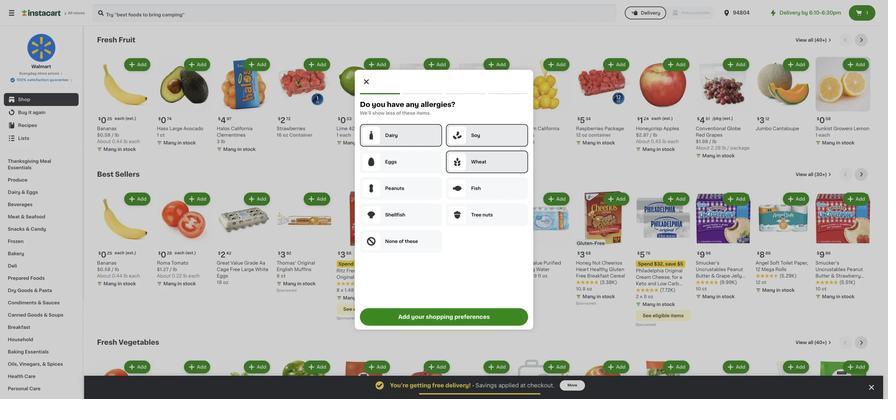 Task type: describe. For each thing, give the bounding box(es) containing it.
produce
[[8, 178, 27, 182]]

1 inside lime 42 1 each
[[337, 133, 338, 137]]

walmart link
[[27, 34, 55, 70]]

$5 for 3
[[378, 262, 384, 267]]

value for water
[[530, 261, 542, 266]]

globe
[[727, 127, 741, 131]]

fresh vegetables
[[97, 339, 159, 346]]

condiments & sauces link
[[4, 297, 79, 309]]

stores
[[73, 11, 85, 15]]

buy it again link
[[4, 106, 79, 119]]

see for 3
[[343, 307, 352, 312]]

apples
[[663, 127, 679, 131]]

baking
[[8, 350, 24, 354]]

6:10-
[[809, 10, 822, 15]]

vegetables
[[119, 339, 159, 346]]

fresh fruit
[[97, 37, 135, 43]]

& left pasta
[[34, 288, 38, 293]]

each inside sunkist growers lemon 1 each
[[819, 133, 830, 137]]

beverages
[[8, 202, 33, 207]]

great value grade aa cage free large white eggs 18 oz
[[217, 261, 268, 285]]

0 horizontal spatial 8
[[337, 288, 340, 293]]

1 vertical spatial of
[[399, 239, 404, 244]]

a
[[679, 275, 682, 280]]

0 horizontal spatial breakfast
[[8, 325, 30, 330]]

product group containing 22
[[396, 192, 451, 295]]

ct inside "hass large avocado 1 ct"
[[160, 133, 165, 137]]

hass
[[157, 127, 168, 131]]

muffins
[[294, 268, 312, 272]]

68
[[586, 252, 591, 256]]

best
[[97, 171, 113, 178]]

tomato
[[171, 261, 188, 266]]

$4.81 per package (estimated) element
[[456, 114, 511, 126]]

$ 8 86
[[757, 251, 771, 259]]

essentials inside thanksgiving meal essentials
[[8, 166, 32, 170]]

spend $32, save $5
[[638, 262, 683, 267]]

eggs inside great value grade aa cage free large white eggs 18 oz
[[217, 274, 228, 279]]

canned goods & soups link
[[4, 309, 79, 321]]

fl
[[538, 274, 541, 279]]

about inside honeycrisp apples $2.87 / lb about 0.43 lb each
[[636, 139, 650, 144]]

2 horizontal spatial 8
[[760, 251, 765, 259]]

smucker's for smucker's uncrustables peanut butter & strawberry jam sandwich
[[816, 261, 839, 266]]

2 item carousel region from the top
[[97, 168, 870, 331]]

51
[[706, 117, 710, 121]]

delivery for delivery
[[641, 11, 660, 15]]

spend for 5
[[638, 262, 653, 267]]

add inside button
[[398, 315, 410, 320]]

(5.51k)
[[840, 280, 855, 285]]

instacart logo image
[[22, 9, 61, 17]]

100% satisfaction guarantee
[[17, 78, 69, 82]]

each inside roma tomato $1.27 / lb about 0.22 lb each
[[188, 274, 200, 279]]

care for personal care
[[29, 387, 40, 391]]

lime 42 1 each
[[337, 127, 355, 137]]

lifestyle
[[636, 288, 656, 293]]

$ for strawberries
[[278, 117, 281, 121]]

fresh for fresh vegetables
[[97, 339, 117, 346]]

package
[[605, 127, 624, 131]]

10 ct for smucker's uncrustables peanut butter & strawberry jam sandwich
[[816, 287, 827, 291]]

/ inside honeycrisp apples $2.87 / lb about 0.43 lb each
[[650, 133, 652, 137]]

& left candy
[[26, 227, 30, 232]]

9 for smucker's uncrustables peanut butter & strawberry jam sandwich
[[819, 251, 825, 259]]

oz inside great value purified drinking water 40 x 16.9 fl oz
[[542, 274, 548, 279]]

3 inside halos california clementines 3 lb
[[217, 139, 220, 144]]

purified
[[544, 261, 561, 266]]

x for 3
[[341, 288, 343, 293]]

96 for smucker's uncrustables peanut butter & grape jelly sandwich
[[706, 252, 711, 256]]

dry
[[8, 288, 16, 293]]

bakery link
[[4, 248, 79, 260]]

6
[[277, 274, 280, 279]]

eligible for 5
[[653, 314, 670, 318]]

great for great value purified drinking water 40 x 16.9 fl oz
[[516, 261, 529, 266]]

angel soft toilet paper, 12 mega rolls
[[756, 261, 808, 272]]

original for muffins
[[297, 261, 315, 266]]

94804
[[733, 10, 750, 15]]

less
[[386, 111, 395, 115]]

seedless inside "green seedless grapes bag $1.98 / lb about 2.43 lb / package"
[[471, 126, 492, 131]]

add your shopping preferences
[[398, 315, 490, 320]]

fresh inside ritz fresh stacks original crackers
[[346, 269, 359, 273]]

$1.98 for bag
[[456, 139, 469, 144]]

$ 0 58
[[817, 117, 831, 124]]

great value purified drinking water 40 x 16.9 fl oz
[[516, 261, 561, 279]]

oz inside great value grade aa cage free large white eggs 18 oz
[[223, 280, 228, 285]]

18 inside great value grade aa cage free large white eggs 18 oz
[[217, 280, 222, 285]]

(30+)
[[814, 172, 827, 177]]

smucker's for smucker's uncrustables peanut butter & grape jelly sandwich
[[696, 261, 719, 266]]

$ 3 68
[[577, 251, 591, 259]]

smucker's uncrustables peanut butter & grape jelly sandwich
[[696, 261, 743, 285]]

$ 9 96 for smucker's uncrustables peanut butter & grape jelly sandwich
[[697, 251, 711, 259]]

(7.72k)
[[660, 288, 675, 293]]

1.48
[[345, 288, 354, 293]]

33
[[347, 117, 352, 121]]

health care link
[[4, 371, 79, 383]]

jam
[[816, 280, 825, 285]]

product group containing 1
[[636, 57, 691, 154]]

recipes
[[18, 123, 37, 128]]

free
[[432, 383, 444, 388]]

all for 0
[[808, 38, 813, 42]]

58
[[826, 117, 831, 121]]

10.8
[[576, 287, 586, 291]]

$ for thomas' original english muffins
[[278, 252, 281, 256]]

$5.23 per package (estimated) element
[[396, 114, 451, 126]]

more
[[568, 384, 577, 387]]

& up beverages
[[21, 190, 25, 195]]

$ 9 96 for smucker's uncrustables peanut butter & strawberry jam sandwich
[[817, 251, 831, 259]]

lime
[[337, 127, 348, 131]]

$ for jumbo cantaloupe
[[757, 117, 760, 121]]

96 for smucker's uncrustables peanut butter & strawberry jam sandwich
[[825, 252, 831, 256]]

$ 2 42
[[218, 251, 231, 259]]

10 ct for smucker's uncrustables peanut butter & grape jelly sandwich
[[696, 287, 707, 291]]

original inside ritz fresh stacks original crackers
[[337, 275, 354, 280]]

$ for smucker's uncrustables peanut butter & grape jelly sandwich
[[697, 252, 700, 256]]

prepared foods
[[8, 276, 45, 281]]

5 inside '$5.23 per package (estimated)' 'element'
[[400, 117, 405, 124]]

spices
[[47, 362, 63, 367]]

bag
[[526, 139, 534, 144]]

40
[[516, 274, 523, 279]]

honey
[[576, 261, 591, 266]]

free inside honey nut cheerios heart healthy gluten free breakfast cereal
[[576, 274, 586, 279]]

4 for $ 4 97
[[221, 117, 226, 124]]

3 for $ 3 92
[[281, 251, 286, 259]]

oz down lifestyle
[[648, 295, 653, 299]]

1 horizontal spatial 8
[[644, 295, 647, 299]]

88
[[346, 252, 351, 256]]

thanksgiving meal essentials link
[[4, 155, 79, 174]]

12 inside angel soft toilet paper, 12 mega rolls
[[756, 268, 760, 272]]

$ for honey nut cheerios heart healthy gluten free breakfast cereal
[[577, 252, 580, 256]]

delivery by 6:10-6:30pm link
[[769, 9, 841, 17]]

each (est.) for 4
[[115, 117, 136, 121]]

dairy for dairy
[[385, 133, 398, 138]]

baking essentials
[[8, 350, 49, 354]]

3 all from the top
[[808, 341, 813, 345]]

5 for $ 5 34
[[580, 117, 585, 124]]

1 4 from the left
[[460, 117, 466, 124]]

red inside conventional globe red grapes $1.98 / lb about 2.28 lb / package
[[696, 133, 705, 137]]

1 inside "hass large avocado 1 ct"
[[157, 133, 159, 137]]

each (est.) inside $0.28 each (estimated) element
[[175, 251, 196, 255]]

$ 0 74
[[158, 117, 172, 124]]

sponsored badge image down 8 x 1.48 oz
[[337, 317, 356, 321]]

$ 5 76
[[637, 251, 650, 259]]

x for 5
[[640, 295, 643, 299]]

treatment tracker modal dialog
[[84, 376, 883, 399]]

thanksgiving
[[8, 159, 39, 164]]

$0.58 for 4
[[97, 133, 111, 137]]

package for conventional globe red grapes $1.98 / lb about 2.28 lb / package
[[730, 146, 750, 150]]

12 inside raspberries package 12 oz container
[[576, 133, 581, 137]]

about inside roma tomato $1.27 / lb about 0.22 lb each
[[157, 274, 171, 279]]

personal care
[[8, 387, 40, 391]]

household
[[8, 338, 33, 342]]

$0.58 for 2
[[97, 268, 111, 272]]

save for 3
[[366, 262, 377, 267]]

walmart logo image
[[27, 34, 55, 62]]

keto
[[636, 282, 647, 286]]

see eligible items button for 3
[[337, 304, 391, 315]]

conventional
[[696, 127, 726, 131]]

getting
[[410, 383, 431, 388]]

items.
[[417, 111, 431, 115]]

$ for sunkist growers lemon
[[817, 117, 819, 121]]

4 for $ 4 51
[[700, 117, 705, 124]]

see for 5
[[643, 314, 652, 318]]

green seedless grapes bag $1.98 / lb about 2.43 lb / package
[[456, 126, 510, 150]]

10 for smucker's uncrustables peanut butter & strawberry jam sandwich
[[816, 287, 821, 291]]

all
[[68, 11, 73, 15]]

by
[[802, 10, 808, 15]]

applied
[[498, 383, 519, 388]]

$ inside $ 1 24 each (est.)
[[637, 117, 640, 121]]

strawberries 16 oz container
[[277, 127, 313, 137]]

walmart
[[31, 64, 51, 69]]

dairy for dairy & eggs
[[8, 190, 20, 195]]

shopping
[[426, 315, 453, 320]]

original for cheese,
[[665, 269, 682, 273]]

lb inside 3 premium california lemons 2 lb bag
[[520, 139, 524, 144]]

shellfish
[[385, 213, 405, 217]]

snacks & candy
[[8, 227, 46, 232]]

premium
[[516, 127, 536, 131]]

strawberry
[[836, 274, 861, 279]]

oils, vinegars, & spices
[[8, 362, 63, 367]]

each inside honeycrisp apples $2.87 / lb about 0.43 lb each
[[668, 139, 679, 144]]

dry goods & pasta link
[[4, 285, 79, 297]]

essentials inside baking essentials link
[[25, 350, 49, 354]]

save for 5
[[665, 262, 676, 267]]

growers
[[833, 127, 853, 131]]

stacks
[[360, 269, 375, 273]]

see eligible items for 5
[[643, 314, 684, 318]]

large inside "hass large avocado 1 ct"
[[169, 127, 182, 131]]

about inside "green seedless grapes bag $1.98 / lb about 2.43 lb / package"
[[456, 146, 470, 150]]

each inside lime 42 1 each
[[340, 133, 351, 137]]

main content containing 0
[[84, 26, 883, 399]]

california inside 3 premium california lemons 2 lb bag
[[538, 127, 559, 131]]

oils, vinegars, & spices link
[[4, 358, 79, 371]]

lists
[[18, 136, 29, 141]]

$ 0 33
[[338, 117, 352, 124]]

angel
[[756, 261, 769, 266]]

(40+) for vegetables
[[814, 341, 827, 345]]

1 vertical spatial these
[[405, 239, 418, 244]]

1 inside sunkist growers lemon 1 each
[[816, 133, 818, 137]]

2 horizontal spatial free
[[595, 241, 605, 246]]

recipes link
[[4, 119, 79, 132]]

view for 9
[[796, 172, 807, 177]]

oz right 10.8
[[587, 287, 592, 291]]

view all (30+) button
[[793, 168, 834, 181]]

25 for 2
[[107, 252, 112, 256]]

/pkg (est.) for conventional globe red grapes
[[712, 117, 733, 121]]



Task type: locate. For each thing, give the bounding box(es) containing it.
1 vertical spatial breakfast
[[8, 325, 30, 330]]

0 horizontal spatial large
[[169, 127, 182, 131]]

3 down halos at the top of page
[[217, 139, 220, 144]]

0 vertical spatial these
[[402, 111, 415, 115]]

sponsored badge image
[[277, 289, 296, 293], [576, 302, 596, 306], [337, 317, 356, 321], [636, 323, 655, 327]]

care for health care
[[24, 375, 36, 379]]

none of these
[[385, 239, 418, 244]]

california up clementines
[[231, 127, 253, 131]]

red down 'sun'
[[396, 133, 406, 137]]

$ for great value grade aa cage free large white eggs
[[218, 252, 221, 256]]

view inside popup button
[[796, 172, 807, 177]]

spend up philadelphia
[[638, 262, 653, 267]]

$ inside $ 8 86
[[757, 252, 760, 256]]

about inside conventional globe red grapes $1.98 / lb about 2.28 lb / package
[[696, 146, 710, 150]]

2 horizontal spatial 4
[[700, 117, 705, 124]]

bananas $0.58 / lb about 0.44 lb each for 2
[[97, 261, 140, 279]]

10 down jam
[[816, 287, 821, 291]]

butter for smucker's uncrustables peanut butter & grape jelly sandwich
[[696, 274, 710, 279]]

see eligible items down 1.48 on the bottom
[[343, 307, 384, 312]]

1 vertical spatial care
[[29, 387, 40, 391]]

& right meat
[[21, 215, 25, 219]]

butter for smucker's uncrustables peanut butter & strawberry jam sandwich
[[816, 274, 830, 279]]

large down 74 at the top of the page
[[169, 127, 182, 131]]

3 left 92 on the left bottom of page
[[281, 251, 286, 259]]

1 vertical spatial 25
[[107, 252, 112, 256]]

$5 up a
[[677, 262, 683, 267]]

3 for $ 3 68
[[580, 251, 585, 259]]

/pkg (est.) for sun harvest seedless red grapes
[[414, 117, 434, 121]]

of
[[396, 111, 401, 115], [399, 239, 404, 244]]

item carousel region containing fresh vegetables
[[97, 336, 870, 399]]

butter
[[696, 274, 710, 279], [816, 274, 830, 279]]

2 vertical spatial fresh
[[97, 339, 117, 346]]

baking essentials link
[[4, 346, 79, 358]]

candy
[[31, 227, 46, 232]]

2 seedless from the left
[[425, 127, 446, 131]]

4 left 51
[[700, 117, 705, 124]]

0 vertical spatial see
[[343, 307, 352, 312]]

5 up 'sun'
[[400, 117, 405, 124]]

1 horizontal spatial save
[[665, 262, 676, 267]]

product group
[[97, 57, 152, 154], [157, 57, 212, 148], [217, 57, 271, 154], [277, 57, 331, 138], [337, 57, 391, 148], [396, 57, 451, 160], [456, 57, 511, 160], [516, 57, 571, 145], [576, 57, 631, 148], [636, 57, 691, 154], [696, 57, 751, 160], [756, 57, 810, 132], [816, 57, 870, 148], [97, 192, 152, 289], [157, 192, 212, 289], [217, 192, 271, 286], [277, 192, 331, 294], [337, 192, 391, 322], [396, 192, 451, 295], [456, 192, 511, 289], [516, 192, 571, 280], [576, 192, 631, 307], [636, 192, 691, 329], [696, 192, 751, 302], [756, 192, 810, 295], [816, 192, 870, 302], [97, 360, 152, 399], [157, 360, 212, 399], [217, 360, 271, 399], [277, 360, 331, 399], [337, 360, 391, 399], [396, 360, 451, 399], [456, 360, 511, 399], [516, 360, 571, 399], [576, 360, 631, 399], [636, 360, 691, 399], [696, 360, 751, 399], [756, 360, 810, 399], [816, 360, 870, 399]]

96
[[706, 252, 711, 256], [825, 252, 831, 256]]

sandwich for strawberry
[[827, 280, 849, 285]]

save right $32,
[[665, 262, 676, 267]]

25 for 4
[[107, 117, 112, 121]]

1 (40+) from the top
[[814, 38, 827, 42]]

produce link
[[4, 174, 79, 186]]

all inside popup button
[[808, 172, 813, 177]]

$ inside the $ 0 58
[[817, 117, 819, 121]]

see eligible items button down 1.48 on the bottom
[[337, 304, 391, 315]]

package right 2.43
[[491, 146, 510, 150]]

oz inside strawberries 16 oz container
[[283, 133, 288, 137]]

0 horizontal spatial see eligible items button
[[337, 304, 391, 315]]

1 item carousel region from the top
[[97, 34, 870, 163]]

8 down lifestyle
[[644, 295, 647, 299]]

1 10 ct from the left
[[696, 287, 707, 291]]

value left grade
[[231, 261, 243, 266]]

5 for $ 5 76
[[640, 251, 645, 259]]

1 smucker's from the left
[[696, 261, 719, 266]]

& left soups
[[44, 313, 48, 318]]

meat
[[8, 215, 20, 219]]

view all (30+)
[[796, 172, 827, 177]]

lb inside halos california clementines 3 lb
[[221, 139, 225, 144]]

uncrustables for grape
[[696, 268, 726, 272]]

0 vertical spatial 0.44
[[112, 139, 122, 144]]

/pkg (est.) inside $4.51 per package (estimated) element
[[712, 117, 733, 121]]

$ inside $ 4 51
[[697, 117, 700, 121]]

/ inside roma tomato $1.27 / lb about 0.22 lb each
[[170, 268, 172, 272]]

shop
[[18, 97, 30, 102]]

1 butter from the left
[[696, 274, 710, 279]]

sponsored badge image down 10.8 oz
[[576, 302, 596, 306]]

sandwich for grape
[[696, 280, 718, 285]]

0 vertical spatial eligible
[[353, 307, 370, 312]]

sandwich down the grape on the right bottom
[[696, 280, 718, 285]]

see eligible items button for 5
[[636, 311, 691, 322]]

1 save from the left
[[366, 262, 377, 267]]

1 view all (40+) button from the top
[[793, 34, 834, 47]]

breakfast inside honey nut cheerios heart healthy gluten free breakfast cereal
[[587, 274, 609, 279]]

jelly
[[731, 274, 742, 279]]

2 value from the left
[[530, 261, 542, 266]]

$ inside $ 2 42
[[218, 252, 221, 256]]

large down grade
[[241, 268, 254, 272]]

& left strawberry
[[831, 274, 835, 279]]

3 inside 3 premium california lemons 2 lb bag
[[520, 117, 525, 124]]

$ inside $ 0 74
[[158, 117, 161, 121]]

personal care link
[[4, 383, 79, 395]]

1 horizontal spatial peanut
[[847, 268, 863, 272]]

health care
[[8, 375, 36, 379]]

item carousel region
[[97, 34, 870, 163], [97, 168, 870, 331], [97, 336, 870, 399]]

view
[[796, 38, 807, 42], [796, 172, 807, 177], [796, 341, 807, 345]]

34
[[586, 117, 591, 121]]

foods
[[30, 276, 45, 281]]

1 vertical spatial (40+)
[[814, 341, 827, 345]]

paper,
[[794, 261, 808, 266]]

you're getting free delivery!
[[390, 383, 471, 388]]

2 spend from the left
[[638, 262, 653, 267]]

/pkg inside '$5.23 per package (estimated)' 'element'
[[414, 117, 423, 121]]

1 25 from the top
[[107, 117, 112, 121]]

view all (40+)
[[796, 38, 827, 42], [796, 341, 827, 345]]

ct down hass
[[160, 133, 165, 137]]

items
[[371, 307, 384, 312], [671, 314, 684, 318]]

value for cage
[[231, 261, 243, 266]]

1 vertical spatial x
[[341, 288, 343, 293]]

1 horizontal spatial eggs
[[217, 274, 228, 279]]

eligible for 3
[[353, 307, 370, 312]]

2 vertical spatial free
[[576, 274, 586, 279]]

2 (40+) from the top
[[814, 341, 827, 345]]

9 for smucker's uncrustables peanut butter & grape jelly sandwich
[[700, 251, 705, 259]]

$ 9 96 up smucker's uncrustables peanut butter & grape jelly sandwich
[[697, 251, 711, 259]]

these down any at the top of the page
[[402, 111, 415, 115]]

$0.25 each (estimated) element for 2
[[97, 249, 152, 260]]

$ 0 25 for 2
[[98, 251, 112, 259]]

great inside great value purified drinking water 40 x 16.9 fl oz
[[516, 261, 529, 266]]

view all (40+) button for fresh fruit
[[793, 34, 834, 47]]

$1.98 inside "green seedless grapes bag $1.98 / lb about 2.43 lb / package"
[[456, 139, 469, 144]]

0 horizontal spatial butter
[[696, 274, 710, 279]]

in
[[178, 141, 182, 145], [357, 141, 361, 145], [597, 141, 601, 145], [836, 141, 840, 145], [118, 147, 122, 152], [237, 147, 242, 152], [657, 147, 661, 152], [477, 154, 481, 158], [417, 154, 421, 158], [716, 154, 721, 158], [118, 282, 122, 286], [178, 282, 182, 286], [297, 282, 301, 286], [776, 288, 781, 293], [597, 295, 601, 299], [716, 295, 721, 299], [836, 295, 840, 299], [357, 296, 361, 301], [657, 302, 661, 307]]

package inside conventional globe red grapes $1.98 / lb about 2.28 lb / package
[[730, 146, 750, 150]]

$ inside $ 3 68
[[577, 252, 580, 256]]

smucker's up jam
[[816, 261, 839, 266]]

2 $ 0 25 from the top
[[98, 251, 112, 259]]

22
[[400, 251, 410, 259]]

smucker's inside smucker's uncrustables peanut butter & strawberry jam sandwich
[[816, 261, 839, 266]]

$ inside $ 5 34
[[577, 117, 580, 121]]

$1.98 for grapes
[[696, 139, 708, 144]]

2 all from the top
[[808, 172, 813, 177]]

/pkg (est.) inside '$5.23 per package (estimated)' 'element'
[[414, 117, 434, 121]]

2 great from the left
[[516, 261, 529, 266]]

view for 0
[[796, 38, 807, 42]]

1 bananas $0.58 / lb about 0.44 lb each from the top
[[97, 126, 140, 144]]

0 horizontal spatial $5
[[378, 262, 384, 267]]

1 horizontal spatial 4
[[460, 117, 466, 124]]

10 down smucker's uncrustables peanut butter & grape jelly sandwich
[[696, 287, 701, 291]]

$ for halos california clementines
[[218, 117, 221, 121]]

3 left 88
[[340, 251, 345, 259]]

1 vertical spatial view all (40+)
[[796, 341, 827, 345]]

eggs inside "add your shopping preferences" element
[[385, 160, 397, 164]]

1 sandwich from the left
[[696, 280, 718, 285]]

0 vertical spatial dairy
[[385, 133, 398, 138]]

$ inside $ 3 88
[[338, 252, 340, 256]]

$ for hass large avocado
[[158, 117, 161, 121]]

oz inside raspberries package 12 oz container
[[582, 133, 587, 137]]

2 down lifestyle
[[636, 295, 639, 299]]

(40+) for fruit
[[814, 38, 827, 42]]

$ for angel soft toilet paper, 12 mega rolls
[[757, 252, 760, 256]]

2 10 from the left
[[816, 287, 821, 291]]

breakfast
[[587, 274, 609, 279], [8, 325, 30, 330]]

show
[[372, 111, 385, 115]]

buy it again
[[18, 110, 45, 115]]

2 /pkg (est.) from the left
[[712, 117, 733, 121]]

household link
[[4, 334, 79, 346]]

2 butter from the left
[[816, 274, 830, 279]]

1 0.44 from the top
[[112, 139, 122, 144]]

bananas $0.58 / lb about 0.44 lb each for 4
[[97, 126, 140, 144]]

$ 9 96 up smucker's uncrustables peanut butter & strawberry jam sandwich
[[817, 251, 831, 259]]

any
[[406, 101, 419, 108]]

peanut up strawberry
[[847, 268, 863, 272]]

$ inside '$ 3 92'
[[278, 252, 281, 256]]

you're
[[390, 383, 408, 388]]

2 horizontal spatial 5
[[640, 251, 645, 259]]

1 horizontal spatial 18
[[411, 252, 415, 256]]

items for 3
[[371, 307, 384, 312]]

eligible down 1.48 on the bottom
[[353, 307, 370, 312]]

/pkg inside $4.51 per package (estimated) element
[[712, 117, 721, 121]]

$ inside $ 3 12
[[757, 117, 760, 121]]

1 vertical spatial dairy
[[8, 190, 20, 195]]

$1.24 each (estimated) element
[[636, 114, 691, 126]]

0 horizontal spatial 18
[[217, 280, 222, 285]]

1 all from the top
[[808, 38, 813, 42]]

peanut inside smucker's uncrustables peanut butter & grape jelly sandwich
[[727, 268, 743, 272]]

prepared foods link
[[4, 272, 79, 285]]

/pkg
[[414, 117, 423, 121], [712, 117, 721, 121]]

fresh for fresh fruit
[[97, 37, 117, 43]]

delivery by 6:10-6:30pm
[[780, 10, 841, 15]]

$ 4 97
[[218, 117, 231, 124]]

grapes inside "green seedless grapes bag $1.98 / lb about 2.43 lb / package"
[[493, 126, 510, 131]]

1 red from the left
[[396, 133, 406, 137]]

great up drinking
[[516, 261, 529, 266]]

0 horizontal spatial grapes
[[407, 133, 423, 137]]

0 horizontal spatial /pkg
[[414, 117, 423, 121]]

0 horizontal spatial value
[[231, 261, 243, 266]]

1 vertical spatial view all (40+) button
[[793, 336, 834, 349]]

2 save from the left
[[665, 262, 676, 267]]

see eligible items button down (7.72k)
[[636, 311, 691, 322]]

x right 40
[[524, 274, 526, 279]]

ct down smucker's uncrustables peanut butter & grape jelly sandwich
[[702, 287, 707, 291]]

1 horizontal spatial 42
[[349, 127, 355, 131]]

great for great value grade aa cage free large white eggs 18 oz
[[217, 261, 230, 266]]

3 up premium
[[520, 117, 525, 124]]

original inside the thomas' original english muffins 6 ct
[[297, 261, 315, 266]]

goods for canned
[[27, 313, 43, 318]]

8 left 1.48 on the bottom
[[337, 288, 340, 293]]

red inside "sun harvest seedless red grapes"
[[396, 133, 406, 137]]

(est.) inside $0.28 each (estimated) element
[[185, 251, 196, 255]]

for
[[672, 275, 678, 280]]

breakfast up household
[[8, 325, 30, 330]]

great inside great value grade aa cage free large white eggs 18 oz
[[217, 261, 230, 266]]

1 horizontal spatial see eligible items
[[643, 314, 684, 318]]

2 /pkg from the left
[[712, 117, 721, 121]]

oz down the cage
[[223, 280, 228, 285]]

0 vertical spatial 42
[[349, 127, 355, 131]]

1 vertical spatial $0.58
[[97, 268, 111, 272]]

water
[[536, 268, 550, 272]]

ct for angel soft toilet paper, 12 mega rolls
[[762, 280, 766, 285]]

seedless inside "sun harvest seedless red grapes"
[[425, 127, 446, 131]]

green
[[456, 126, 470, 131]]

$ for spend $32, save $5
[[637, 252, 640, 256]]

smucker's inside smucker's uncrustables peanut butter & grape jelly sandwich
[[696, 261, 719, 266]]

2 bananas from the top
[[97, 261, 117, 266]]

0 vertical spatial 18
[[411, 252, 415, 256]]

$ inside $ 5 76
[[637, 252, 640, 256]]

1 horizontal spatial smucker's
[[816, 261, 839, 266]]

about
[[97, 139, 111, 144], [636, 139, 650, 144], [456, 146, 470, 150], [396, 146, 410, 150], [696, 146, 710, 150], [97, 274, 111, 279], [157, 274, 171, 279]]

0 horizontal spatial california
[[231, 127, 253, 131]]

$ inside $ 0 28
[[158, 252, 161, 256]]

cantaloupe
[[773, 127, 799, 131]]

ct down mega
[[762, 280, 766, 285]]

seedless down '$5.23 per package (estimated)' 'element'
[[425, 127, 446, 131]]

10 ct down jam
[[816, 287, 827, 291]]

1 $5 from the left
[[378, 262, 384, 267]]

sun harvest seedless red grapes
[[396, 127, 446, 137]]

1 horizontal spatial see eligible items button
[[636, 311, 691, 322]]

/pkg (est.)
[[414, 117, 434, 121], [712, 117, 733, 121]]

dairy down 'sun'
[[385, 133, 398, 138]]

1 $ 0 25 from the top
[[98, 117, 112, 124]]

original down the ritz
[[337, 275, 354, 280]]

see down 8 x 1.48 oz
[[343, 307, 352, 312]]

0 horizontal spatial free
[[230, 268, 240, 272]]

1 horizontal spatial 10
[[816, 287, 821, 291]]

0 vertical spatial 8
[[760, 251, 765, 259]]

add your shopping preferences element
[[355, 70, 533, 330]]

breakfast down the healthy
[[587, 274, 609, 279]]

1 value from the left
[[231, 261, 243, 266]]

strawberries
[[277, 127, 305, 131]]

uncrustables for strawberry
[[816, 268, 846, 272]]

sandwich inside smucker's uncrustables peanut butter & strawberry jam sandwich
[[827, 280, 849, 285]]

original inside philadelphia original cream cheese, for a keto and low carb lifestyle
[[665, 269, 682, 273]]

1 vertical spatial essentials
[[25, 350, 49, 354]]

1 vertical spatial bananas
[[97, 261, 117, 266]]

dairy inside "add your shopping preferences" element
[[385, 133, 398, 138]]

1 vertical spatial goods
[[27, 313, 43, 318]]

72
[[286, 117, 291, 121]]

sandwich inside smucker's uncrustables peanut butter & grape jelly sandwich
[[696, 280, 718, 285]]

0 horizontal spatial sandwich
[[696, 280, 718, 285]]

2 bananas $0.58 / lb about 0.44 lb each from the top
[[97, 261, 140, 279]]

california right premium
[[538, 127, 559, 131]]

1 /pkg (est.) from the left
[[414, 117, 434, 121]]

/pkg (est.) down items.
[[414, 117, 434, 121]]

1 uncrustables from the left
[[696, 268, 726, 272]]

1 vertical spatial $ 0 25
[[98, 251, 112, 259]]

package right 2.4
[[428, 146, 447, 150]]

4 left 97
[[221, 117, 226, 124]]

0 vertical spatial x
[[524, 274, 526, 279]]

1 horizontal spatial original
[[337, 275, 354, 280]]

of right none
[[399, 239, 404, 244]]

6:30pm
[[822, 10, 841, 15]]

add
[[137, 62, 147, 67], [197, 62, 206, 67], [257, 62, 266, 67], [317, 62, 326, 67], [377, 62, 386, 67], [436, 62, 446, 67], [496, 62, 506, 67], [556, 62, 566, 67], [616, 62, 626, 67], [676, 62, 685, 67], [736, 62, 745, 67], [796, 62, 805, 67], [856, 62, 865, 67], [137, 197, 147, 202], [197, 197, 206, 202], [257, 197, 266, 202], [317, 197, 326, 202], [377, 197, 386, 202], [436, 197, 446, 202], [496, 197, 506, 202], [556, 197, 566, 202], [616, 197, 626, 202], [676, 197, 685, 202], [736, 197, 745, 202], [796, 197, 805, 202], [856, 197, 865, 202], [398, 315, 410, 320], [137, 365, 147, 370], [197, 365, 206, 370], [257, 365, 266, 370], [317, 365, 326, 370], [377, 365, 386, 370], [436, 365, 446, 370], [496, 365, 506, 370], [556, 365, 566, 370], [616, 365, 626, 370], [676, 365, 685, 370], [736, 365, 745, 370], [796, 365, 805, 370], [856, 365, 865, 370]]

1 9 from the left
[[700, 251, 705, 259]]

2 9 from the left
[[819, 251, 825, 259]]

grapes inside "sun harvest seedless red grapes"
[[407, 133, 423, 137]]

value inside great value grade aa cage free large white eggs 18 oz
[[231, 261, 243, 266]]

$5 for 5
[[677, 262, 683, 267]]

x
[[524, 274, 526, 279], [341, 288, 343, 293], [640, 295, 643, 299]]

100% satisfaction guarantee button
[[10, 76, 72, 83]]

nuts
[[483, 213, 493, 217]]

3 left 68
[[580, 251, 585, 259]]

$1.98 down conventional
[[696, 139, 708, 144]]

save up stacks
[[366, 262, 377, 267]]

42 inside $ 2 42
[[226, 252, 231, 256]]

3 4 from the left
[[700, 117, 705, 124]]

(9.99k)
[[720, 280, 737, 285]]

oz right 1.48 on the bottom
[[355, 288, 361, 293]]

x inside great value purified drinking water 40 x 16.9 fl oz
[[524, 274, 526, 279]]

1 seedless from the left
[[471, 126, 492, 131]]

sponsored badge image down 6
[[277, 289, 296, 293]]

package for green seedless grapes bag $1.98 / lb about 2.43 lb / package
[[491, 146, 510, 150]]

3 premium california lemons 2 lb bag
[[516, 117, 559, 144]]

1 horizontal spatial uncrustables
[[816, 268, 846, 272]]

add your shopping preferences button
[[360, 308, 528, 326]]

lemons
[[516, 133, 534, 137]]

each inside $ 1 24 each (est.)
[[651, 117, 661, 121]]

2 $5 from the left
[[677, 262, 683, 267]]

all for 9
[[808, 172, 813, 177]]

1 vertical spatial see eligible items
[[643, 314, 684, 318]]

ct down jam
[[822, 287, 827, 291]]

10 ct
[[696, 287, 707, 291], [816, 287, 827, 291]]

peanut for grape
[[727, 268, 743, 272]]

2 view all (40+) button from the top
[[793, 336, 834, 349]]

0 horizontal spatial dairy
[[8, 190, 20, 195]]

3 item carousel region from the top
[[97, 336, 870, 399]]

snacks
[[8, 227, 25, 232]]

1 horizontal spatial grapes
[[493, 126, 510, 131]]

1 $ 9 96 from the left
[[697, 251, 711, 259]]

0 vertical spatial original
[[297, 261, 315, 266]]

$0.25 each (estimated) element for 4
[[97, 114, 152, 126]]

large
[[169, 127, 182, 131], [241, 268, 254, 272]]

fresh left fruit on the left top of the page
[[97, 37, 117, 43]]

2 vertical spatial eggs
[[217, 274, 228, 279]]

42 up the cage
[[226, 252, 231, 256]]

1 $0.25 each (estimated) element from the top
[[97, 114, 152, 126]]

grapes down "$4.81 per package (estimated)" element
[[493, 126, 510, 131]]

butter inside smucker's uncrustables peanut butter & strawberry jam sandwich
[[816, 274, 830, 279]]

0 vertical spatial all
[[808, 38, 813, 42]]

fresh left vegetables
[[97, 339, 117, 346]]

2 horizontal spatial grapes
[[706, 133, 723, 137]]

eligible down 2 x 8 oz on the bottom of the page
[[653, 314, 670, 318]]

18 right "22"
[[411, 252, 415, 256]]

original up for at the right bottom
[[665, 269, 682, 273]]

0 horizontal spatial see
[[343, 307, 352, 312]]

nut
[[592, 261, 601, 266]]

spend for 3
[[338, 262, 354, 267]]

1 vertical spatial item carousel region
[[97, 168, 870, 331]]

white
[[255, 268, 268, 272]]

view all (40+) button for fresh vegetables
[[793, 336, 834, 349]]

0 vertical spatial bananas $0.58 / lb about 0.44 lb each
[[97, 126, 140, 144]]

2.28
[[711, 146, 721, 150]]

$5 right $20, on the bottom left of page
[[378, 262, 384, 267]]

42 inside lime 42 1 each
[[349, 127, 355, 131]]

free right the cage
[[230, 268, 240, 272]]

uncrustables inside smucker's uncrustables peanut butter & strawberry jam sandwich
[[816, 268, 846, 272]]

thomas' original english muffins 6 ct
[[277, 261, 315, 279]]

2 25 from the top
[[107, 252, 112, 256]]

0 vertical spatial care
[[24, 375, 36, 379]]

3 view from the top
[[796, 341, 807, 345]]

see eligible items for 3
[[343, 307, 384, 312]]

0 horizontal spatial 42
[[226, 252, 231, 256]]

/pkg for conventional globe red grapes
[[712, 117, 721, 121]]

spend $20, save $5
[[338, 262, 384, 267]]

of inside do you have any allergies? we'll show less of these items.
[[396, 111, 401, 115]]

uncrustables inside smucker's uncrustables peanut butter & grape jelly sandwich
[[696, 268, 726, 272]]

peanut inside smucker's uncrustables peanut butter & strawberry jam sandwich
[[847, 268, 863, 272]]

butter up jam
[[816, 274, 830, 279]]

$0.28 each (estimated) element
[[157, 249, 212, 260]]

0 horizontal spatial items
[[371, 307, 384, 312]]

1 horizontal spatial red
[[696, 133, 705, 137]]

2 horizontal spatial original
[[665, 269, 682, 273]]

gluten-
[[577, 241, 595, 246]]

grapes down conventional
[[706, 133, 723, 137]]

free inside great value grade aa cage free large white eggs 18 oz
[[230, 268, 240, 272]]

goods
[[17, 288, 33, 293], [27, 313, 43, 318]]

2 0.44 from the top
[[112, 274, 122, 279]]

3 up jumbo
[[760, 117, 765, 124]]

& left the grape on the right bottom
[[711, 274, 715, 279]]

roma
[[157, 261, 170, 266]]

0 vertical spatial view all (40+)
[[796, 38, 827, 42]]

1 horizontal spatial see
[[643, 314, 652, 318]]

eggs up 'peanuts'
[[385, 160, 397, 164]]

18 inside the $ 22 18
[[411, 252, 415, 256]]

bananas for 2
[[97, 261, 117, 266]]

$0.25 each (estimated) element
[[97, 114, 152, 126], [97, 249, 152, 260]]

1 vertical spatial large
[[241, 268, 254, 272]]

& inside smucker's uncrustables peanut butter & strawberry jam sandwich
[[831, 274, 835, 279]]

1 peanut from the left
[[727, 268, 743, 272]]

3 for $ 3 88
[[340, 251, 345, 259]]

& inside smucker's uncrustables peanut butter & grape jelly sandwich
[[711, 274, 715, 279]]

$ for spend $20, save $5
[[338, 252, 340, 256]]

large inside great value grade aa cage free large white eggs 18 oz
[[241, 268, 254, 272]]

12 inside $ 3 12
[[765, 117, 769, 121]]

0 horizontal spatial delivery
[[641, 11, 660, 15]]

roma tomato $1.27 / lb about 0.22 lb each
[[157, 261, 200, 279]]

1 vertical spatial $0.25 each (estimated) element
[[97, 249, 152, 260]]

2 96 from the left
[[825, 252, 831, 256]]

1 great from the left
[[217, 261, 230, 266]]

care down vinegars,
[[24, 375, 36, 379]]

0 vertical spatial eggs
[[385, 160, 397, 164]]

1 california from the left
[[231, 127, 253, 131]]

1 vertical spatial view
[[796, 172, 807, 177]]

view all (40+) for vegetables
[[796, 341, 827, 345]]

gluten-free
[[577, 241, 605, 246]]

$1.98 inside conventional globe red grapes $1.98 / lb about 2.28 lb / package
[[696, 139, 708, 144]]

1 package from the left
[[491, 146, 510, 150]]

1 horizontal spatial 96
[[825, 252, 831, 256]]

0 vertical spatial breakfast
[[587, 274, 609, 279]]

1 spend from the left
[[338, 262, 354, 267]]

0 vertical spatial item carousel region
[[97, 34, 870, 163]]

1 $1.98 from the left
[[456, 139, 469, 144]]

$ 22 18
[[398, 251, 415, 259]]

1 /pkg from the left
[[414, 117, 423, 121]]

pasta
[[39, 288, 52, 293]]

1 vertical spatial items
[[671, 314, 684, 318]]

$5.63 element
[[516, 249, 571, 260]]

0 vertical spatial items
[[371, 307, 384, 312]]

grapes inside conventional globe red grapes $1.98 / lb about 2.28 lb / package
[[706, 133, 723, 137]]

cream
[[636, 275, 651, 280]]

0 vertical spatial see eligible items
[[343, 307, 384, 312]]

0 vertical spatial $0.58
[[97, 133, 111, 137]]

2 up the cage
[[221, 251, 226, 259]]

(est.) inside $4.51 per package (estimated) element
[[722, 117, 733, 121]]

$ for raspberries package
[[577, 117, 580, 121]]

$ inside the $ 22 18
[[398, 252, 400, 256]]

eggs down produce link on the top of page
[[26, 190, 38, 195]]

1 10 from the left
[[696, 287, 701, 291]]

1 $0.58 from the top
[[97, 133, 111, 137]]

california inside halos california clementines 3 lb
[[231, 127, 253, 131]]

$ 0 28
[[158, 251, 172, 259]]

honeycrisp
[[636, 127, 662, 131]]

deli link
[[4, 260, 79, 272]]

delivery inside button
[[641, 11, 660, 15]]

soy
[[471, 133, 480, 138]]

2 view from the top
[[796, 172, 807, 177]]

1 horizontal spatial /pkg (est.)
[[712, 117, 733, 121]]

(40+)
[[814, 38, 827, 42], [814, 341, 827, 345]]

items for 5
[[671, 314, 684, 318]]

$ inside the $ 0 33
[[338, 117, 340, 121]]

0.44 for 4
[[112, 139, 122, 144]]

original up the muffins
[[297, 261, 315, 266]]

1 vertical spatial 42
[[226, 252, 231, 256]]

2 california from the left
[[538, 127, 559, 131]]

package inside "green seedless grapes bag $1.98 / lb about 2.43 lb / package"
[[491, 146, 510, 150]]

& left spices
[[42, 362, 46, 367]]

ct for smucker's uncrustables peanut butter & strawberry jam sandwich
[[822, 287, 827, 291]]

2 vertical spatial original
[[337, 275, 354, 280]]

preferences
[[454, 315, 490, 320]]

dry goods & pasta
[[8, 288, 52, 293]]

uncrustables up jam
[[816, 268, 846, 272]]

1 vertical spatial eggs
[[26, 190, 38, 195]]

each (est.) for 2
[[115, 251, 136, 255]]

2 left "72"
[[281, 117, 285, 124]]

goods for dry
[[17, 288, 33, 293]]

eligible
[[353, 307, 370, 312], [653, 314, 670, 318]]

(est.) inside '$5.23 per package (estimated)' 'element'
[[423, 117, 434, 121]]

0 horizontal spatial 10
[[696, 287, 701, 291]]

0 vertical spatial fresh
[[97, 37, 117, 43]]

94804 button
[[723, 4, 761, 22]]

0 horizontal spatial 9
[[700, 251, 705, 259]]

0.44 for 2
[[112, 274, 122, 279]]

None search field
[[92, 4, 616, 22]]

ct for smucker's uncrustables peanut butter & grape jelly sandwich
[[702, 287, 707, 291]]

1 view from the top
[[796, 38, 807, 42]]

0 vertical spatial free
[[595, 241, 605, 246]]

these inside do you have any allergies? we'll show less of these items.
[[402, 111, 415, 115]]

of right less
[[396, 111, 401, 115]]

$ inside "$ 4 97"
[[218, 117, 221, 121]]

0 vertical spatial essentials
[[8, 166, 32, 170]]

/pkg for sun harvest seedless red grapes
[[414, 117, 423, 121]]

2 $0.25 each (estimated) element from the top
[[97, 249, 152, 260]]

fresh down $20, on the bottom left of page
[[346, 269, 359, 273]]

dairy down produce
[[8, 190, 20, 195]]

1 bananas from the top
[[97, 126, 117, 131]]

$ for smucker's uncrustables peanut butter & strawberry jam sandwich
[[817, 252, 819, 256]]

great up the cage
[[217, 261, 230, 266]]

view all (40+) for fruit
[[796, 38, 827, 42]]

2 $1.98 from the left
[[696, 139, 708, 144]]

2 red from the left
[[696, 133, 705, 137]]

/pkg down items.
[[414, 117, 423, 121]]

(est.) inside $ 1 24 each (est.)
[[662, 117, 673, 121]]

$ inside $ 2 72
[[278, 117, 281, 121]]

service type group
[[625, 6, 715, 19]]

1 view all (40+) from the top
[[796, 38, 827, 42]]

42 right lime
[[349, 127, 355, 131]]

1 horizontal spatial eligible
[[653, 314, 670, 318]]

ct inside the thomas' original english muffins 6 ct
[[281, 274, 286, 279]]

view all (40+) button
[[793, 34, 834, 47], [793, 336, 834, 349]]

2 package from the left
[[428, 146, 447, 150]]

allergies?
[[421, 101, 455, 108]]

2 peanut from the left
[[847, 268, 863, 272]]

0 horizontal spatial $1.98
[[456, 139, 469, 144]]

1 horizontal spatial california
[[538, 127, 559, 131]]

8 x 1.48 oz
[[337, 288, 361, 293]]

2 4 from the left
[[221, 117, 226, 124]]

main content
[[84, 26, 883, 399]]

jumbo cantaloupe
[[756, 127, 799, 131]]

free down heart
[[576, 274, 586, 279]]

3 for $ 3 12
[[760, 117, 765, 124]]

checkout.
[[527, 383, 555, 388]]

0 horizontal spatial package
[[428, 146, 447, 150]]

0 vertical spatial 25
[[107, 117, 112, 121]]

sponsored badge image down 2 x 8 oz on the bottom of the page
[[636, 323, 655, 327]]

1 horizontal spatial /pkg
[[712, 117, 721, 121]]

0 horizontal spatial peanut
[[727, 268, 743, 272]]

1 horizontal spatial great
[[516, 261, 529, 266]]

heart
[[576, 268, 589, 272]]

1 horizontal spatial butter
[[816, 274, 830, 279]]

eggs down the cage
[[217, 274, 228, 279]]

see eligible items down (7.72k)
[[643, 314, 684, 318]]

0 vertical spatial of
[[396, 111, 401, 115]]

& left the sauces
[[38, 301, 41, 305]]

2 $ 9 96 from the left
[[817, 251, 831, 259]]

peanut up jelly
[[727, 268, 743, 272]]

1 96 from the left
[[706, 252, 711, 256]]

product group containing 8
[[756, 192, 810, 295]]

1 inside button
[[866, 11, 868, 15]]

2 inside 3 premium california lemons 2 lb bag
[[516, 139, 519, 144]]

carb
[[668, 282, 679, 286]]

2 smucker's from the left
[[816, 261, 839, 266]]

peanut for strawberry
[[847, 268, 863, 272]]

9 up smucker's uncrustables peanut butter & grape jelly sandwich
[[700, 251, 705, 259]]

(5.29k)
[[780, 274, 797, 279]]

philadelphia original cream cheese, for a keto and low carb lifestyle
[[636, 269, 682, 293]]

2 10 ct from the left
[[816, 287, 827, 291]]

care down the health care link in the bottom of the page
[[29, 387, 40, 391]]

3 package from the left
[[730, 146, 750, 150]]

delivery for delivery by 6:10-6:30pm
[[780, 10, 800, 15]]

/pkg right 51
[[712, 117, 721, 121]]

these up the $ 22 18
[[405, 239, 418, 244]]

$4.51 per package (estimated) element
[[696, 114, 751, 126]]

18 down the cage
[[217, 280, 222, 285]]

1 horizontal spatial delivery
[[780, 10, 800, 15]]

2 $0.58 from the top
[[97, 268, 111, 272]]

oz
[[283, 133, 288, 137], [582, 133, 587, 137], [542, 274, 548, 279], [223, 280, 228, 285], [587, 287, 592, 291], [355, 288, 361, 293], [648, 295, 653, 299]]

2 sandwich from the left
[[827, 280, 849, 285]]

vinegars,
[[19, 362, 41, 367]]

2 uncrustables from the left
[[816, 268, 846, 272]]

1 vertical spatial free
[[230, 268, 240, 272]]

2 view all (40+) from the top
[[796, 341, 827, 345]]

delivery
[[780, 10, 800, 15], [641, 11, 660, 15]]

$ for lime 42
[[338, 117, 340, 121]]

spend up the ritz
[[338, 262, 354, 267]]



Task type: vqa. For each thing, say whether or not it's contained in the screenshot.


